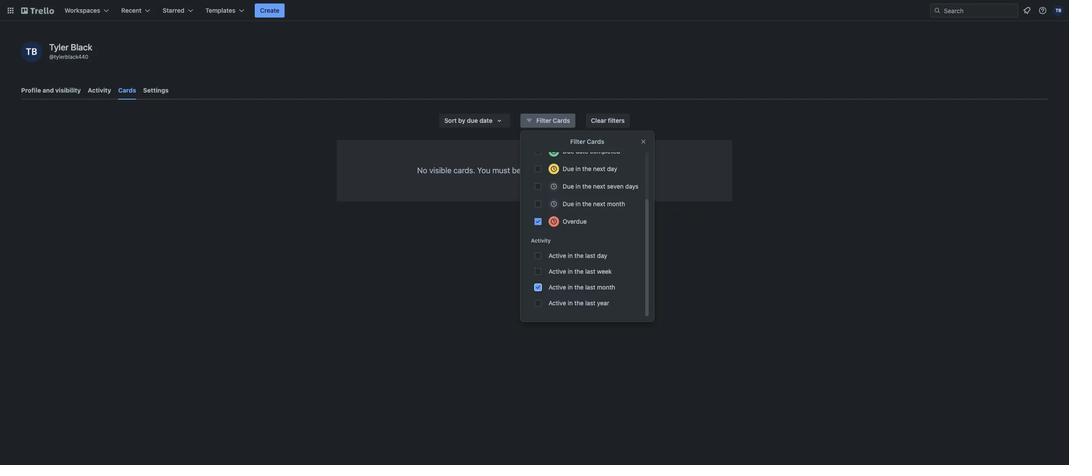 Task type: locate. For each thing, give the bounding box(es) containing it.
3 due from the top
[[563, 183, 574, 190]]

activity
[[88, 87, 111, 94], [531, 238, 551, 244]]

month for active in the last month
[[597, 284, 615, 291]]

1 to from the left
[[548, 166, 555, 175]]

next left the seven
[[593, 183, 606, 190]]

0 vertical spatial filter cards
[[537, 117, 570, 124]]

day for due in the next day
[[607, 165, 617, 173]]

3 last from the top
[[585, 284, 596, 291]]

4 due from the top
[[563, 200, 574, 208]]

filter
[[537, 117, 551, 124], [570, 138, 586, 145]]

you
[[477, 166, 491, 175]]

workspaces button
[[59, 4, 114, 18]]

date
[[480, 117, 493, 124], [576, 148, 589, 155]]

the down active in the last day
[[575, 268, 584, 276]]

0 horizontal spatial cards
[[118, 87, 136, 94]]

to
[[548, 166, 555, 175], [599, 166, 606, 175]]

last for week
[[585, 268, 596, 276]]

last for month
[[585, 284, 596, 291]]

in down for
[[576, 183, 581, 190]]

visible
[[429, 166, 452, 175]]

0 vertical spatial filter
[[537, 117, 551, 124]]

0 vertical spatial activity
[[88, 87, 111, 94]]

due in the next month
[[563, 200, 625, 208]]

cards left clear
[[553, 117, 570, 124]]

0 vertical spatial day
[[607, 165, 617, 173]]

due
[[467, 117, 478, 124]]

starred button
[[157, 4, 198, 18]]

2 last from the top
[[585, 268, 596, 276]]

in
[[576, 165, 581, 173], [576, 183, 581, 190], [576, 200, 581, 208], [568, 252, 573, 260], [568, 268, 573, 276], [568, 284, 573, 291], [568, 300, 573, 307]]

the down active in the last month
[[575, 300, 584, 307]]

the for active in the last day
[[575, 252, 584, 260]]

due up "overdue"
[[563, 200, 574, 208]]

1 horizontal spatial cards
[[553, 117, 570, 124]]

day
[[607, 165, 617, 173], [597, 252, 607, 260]]

the left it
[[583, 165, 592, 173]]

last down active in the last week
[[585, 284, 596, 291]]

last
[[585, 252, 596, 260], [585, 268, 596, 276], [585, 284, 596, 291], [585, 300, 596, 307]]

templates button
[[200, 4, 250, 18]]

1 horizontal spatial filter
[[570, 138, 586, 145]]

1 last from the top
[[585, 252, 596, 260]]

due up card
[[563, 148, 574, 155]]

due
[[563, 148, 574, 155], [563, 165, 574, 173], [563, 183, 574, 190], [563, 200, 574, 208]]

0 vertical spatial date
[[480, 117, 493, 124]]

year
[[597, 300, 609, 307]]

3 next from the top
[[593, 200, 606, 208]]

sort by due date button
[[439, 114, 510, 128]]

active up active in the last year
[[549, 284, 566, 291]]

1 vertical spatial filter
[[570, 138, 586, 145]]

profile and visibility link
[[21, 83, 81, 98]]

2 due from the top
[[563, 165, 574, 173]]

it
[[592, 166, 597, 175]]

2 horizontal spatial cards
[[587, 138, 604, 145]]

the down for
[[583, 183, 592, 190]]

active in the last month
[[549, 284, 615, 291]]

month down week
[[597, 284, 615, 291]]

due for due in the next month
[[563, 200, 574, 208]]

0 horizontal spatial filter
[[537, 117, 551, 124]]

next right for
[[593, 165, 606, 173]]

here.
[[634, 166, 652, 175]]

next
[[593, 165, 606, 173], [593, 183, 606, 190], [593, 200, 606, 208]]

0 horizontal spatial activity
[[88, 87, 111, 94]]

1 active from the top
[[549, 252, 566, 260]]

0 horizontal spatial date
[[480, 117, 493, 124]]

due for due date completed
[[563, 148, 574, 155]]

1 vertical spatial month
[[597, 284, 615, 291]]

month
[[607, 200, 625, 208], [597, 284, 615, 291]]

cards
[[118, 87, 136, 94], [553, 117, 570, 124], [587, 138, 604, 145]]

in for due in the next day
[[576, 165, 581, 173]]

in up active in the last week
[[568, 252, 573, 260]]

cards right activity link
[[118, 87, 136, 94]]

next for seven
[[593, 183, 606, 190]]

the up "overdue"
[[583, 200, 592, 208]]

active up active in the last week
[[549, 252, 566, 260]]

in up "overdue"
[[576, 200, 581, 208]]

no visible cards. you must be added to a card for it to appear here.
[[417, 166, 652, 175]]

by
[[458, 117, 466, 124]]

@
[[49, 54, 54, 60]]

day up week
[[597, 252, 607, 260]]

for
[[580, 166, 590, 175]]

0 vertical spatial month
[[607, 200, 625, 208]]

in up active in the last year
[[568, 284, 573, 291]]

2 next from the top
[[593, 183, 606, 190]]

in for active in the last month
[[568, 284, 573, 291]]

0 horizontal spatial to
[[548, 166, 555, 175]]

filter cards
[[537, 117, 570, 124], [570, 138, 604, 145]]

Search field
[[941, 4, 1018, 17]]

appear
[[608, 166, 632, 175]]

the
[[583, 165, 592, 173], [583, 183, 592, 190], [583, 200, 592, 208], [575, 252, 584, 260], [575, 268, 584, 276], [575, 284, 584, 291], [575, 300, 584, 307]]

recent button
[[116, 4, 156, 18]]

day up the seven
[[607, 165, 617, 173]]

1 horizontal spatial to
[[599, 166, 606, 175]]

activity up active in the last day
[[531, 238, 551, 244]]

visibility
[[55, 87, 81, 94]]

create button
[[255, 4, 285, 18]]

due right a on the top right of page
[[563, 165, 574, 173]]

be
[[512, 166, 521, 175]]

due down card
[[563, 183, 574, 190]]

0 vertical spatial next
[[593, 165, 606, 173]]

tyler black (tylerblack440) image
[[21, 41, 42, 62]]

next for day
[[593, 165, 606, 173]]

sort
[[445, 117, 457, 124]]

1 due from the top
[[563, 148, 574, 155]]

4 last from the top
[[585, 300, 596, 307]]

last left week
[[585, 268, 596, 276]]

in left it
[[576, 165, 581, 173]]

filter inside "button"
[[537, 117, 551, 124]]

week
[[597, 268, 612, 276]]

cards up due date completed
[[587, 138, 604, 145]]

1 vertical spatial filter cards
[[570, 138, 604, 145]]

in for active in the last year
[[568, 300, 573, 307]]

day for active in the last day
[[597, 252, 607, 260]]

settings link
[[143, 83, 169, 98]]

2 to from the left
[[599, 166, 606, 175]]

active down active in the last day
[[549, 268, 566, 276]]

1 vertical spatial day
[[597, 252, 607, 260]]

1 next from the top
[[593, 165, 606, 173]]

filter cards button
[[521, 114, 575, 128]]

open information menu image
[[1039, 6, 1048, 15]]

1 horizontal spatial date
[[576, 148, 589, 155]]

tyler black @ tylerblack440
[[49, 42, 92, 60]]

2 active from the top
[[549, 268, 566, 276]]

4 active from the top
[[549, 300, 566, 307]]

1 vertical spatial date
[[576, 148, 589, 155]]

black
[[71, 42, 92, 52]]

in down active in the last day
[[568, 268, 573, 276]]

to left a on the top right of page
[[548, 166, 555, 175]]

1 horizontal spatial activity
[[531, 238, 551, 244]]

2 vertical spatial next
[[593, 200, 606, 208]]

cards inside "button"
[[553, 117, 570, 124]]

month down the seven
[[607, 200, 625, 208]]

1 vertical spatial activity
[[531, 238, 551, 244]]

active for active in the last day
[[549, 252, 566, 260]]

the up active in the last year
[[575, 284, 584, 291]]

activity left cards 'link'
[[88, 87, 111, 94]]

the up active in the last week
[[575, 252, 584, 260]]

1 vertical spatial cards
[[553, 117, 570, 124]]

active
[[549, 252, 566, 260], [549, 268, 566, 276], [549, 284, 566, 291], [549, 300, 566, 307]]

added
[[523, 166, 546, 175]]

0 horizontal spatial filter cards
[[537, 117, 570, 124]]

cards link
[[118, 83, 136, 100]]

date up due in the next day at top
[[576, 148, 589, 155]]

1 vertical spatial next
[[593, 183, 606, 190]]

in down active in the last month
[[568, 300, 573, 307]]

and
[[42, 87, 54, 94]]

the for active in the last month
[[575, 284, 584, 291]]

last left year
[[585, 300, 596, 307]]

last up active in the last week
[[585, 252, 596, 260]]

next down due in the next seven days
[[593, 200, 606, 208]]

to right it
[[599, 166, 606, 175]]

tyler
[[49, 42, 69, 52]]

filters
[[608, 117, 625, 124]]

active down active in the last month
[[549, 300, 566, 307]]

date right "due"
[[480, 117, 493, 124]]

3 active from the top
[[549, 284, 566, 291]]



Task type: vqa. For each thing, say whether or not it's contained in the screenshot.
Black
yes



Task type: describe. For each thing, give the bounding box(es) containing it.
active in the last week
[[549, 268, 612, 276]]

next for month
[[593, 200, 606, 208]]

active for active in the last year
[[549, 300, 566, 307]]

last for year
[[585, 300, 596, 307]]

due for due in the next seven days
[[563, 183, 574, 190]]

in for active in the last week
[[568, 268, 573, 276]]

tylerblack440
[[54, 54, 88, 60]]

in for due in the next month
[[576, 200, 581, 208]]

tyler black (tylerblack440) image
[[1054, 5, 1064, 16]]

the for active in the last year
[[575, 300, 584, 307]]

2 vertical spatial cards
[[587, 138, 604, 145]]

in for active in the last day
[[568, 252, 573, 260]]

profile and visibility
[[21, 87, 81, 94]]

active in the last day
[[549, 252, 607, 260]]

starred
[[163, 7, 184, 14]]

month for due in the next month
[[607, 200, 625, 208]]

must
[[493, 166, 510, 175]]

a
[[557, 166, 561, 175]]

in for due in the next seven days
[[576, 183, 581, 190]]

create
[[260, 7, 280, 14]]

back to home image
[[21, 4, 54, 18]]

no
[[417, 166, 427, 175]]

the for due in the next day
[[583, 165, 592, 173]]

clear filters button
[[586, 114, 630, 128]]

activity link
[[88, 83, 111, 98]]

recent
[[121, 7, 142, 14]]

active for active in the last week
[[549, 268, 566, 276]]

sort by due date
[[445, 117, 493, 124]]

active for active in the last month
[[549, 284, 566, 291]]

due date completed
[[563, 148, 620, 155]]

settings
[[143, 87, 169, 94]]

cards.
[[454, 166, 475, 175]]

0 notifications image
[[1022, 5, 1033, 16]]

completed
[[590, 148, 620, 155]]

card
[[563, 166, 578, 175]]

the for active in the last week
[[575, 268, 584, 276]]

workspaces
[[65, 7, 100, 14]]

days
[[626, 183, 639, 190]]

filter cards inside "button"
[[537, 117, 570, 124]]

primary element
[[0, 0, 1069, 21]]

clear filters
[[591, 117, 625, 124]]

templates
[[206, 7, 236, 14]]

clear
[[591, 117, 607, 124]]

close popover image
[[640, 138, 647, 145]]

due in the next seven days
[[563, 183, 639, 190]]

due for due in the next day
[[563, 165, 574, 173]]

1 horizontal spatial filter cards
[[570, 138, 604, 145]]

profile
[[21, 87, 41, 94]]

the for due in the next month
[[583, 200, 592, 208]]

overdue
[[563, 218, 587, 225]]

active in the last year
[[549, 300, 609, 307]]

seven
[[607, 183, 624, 190]]

the for due in the next seven days
[[583, 183, 592, 190]]

last for day
[[585, 252, 596, 260]]

due in the next day
[[563, 165, 617, 173]]

date inside popup button
[[480, 117, 493, 124]]

search image
[[934, 7, 941, 14]]

0 vertical spatial cards
[[118, 87, 136, 94]]



